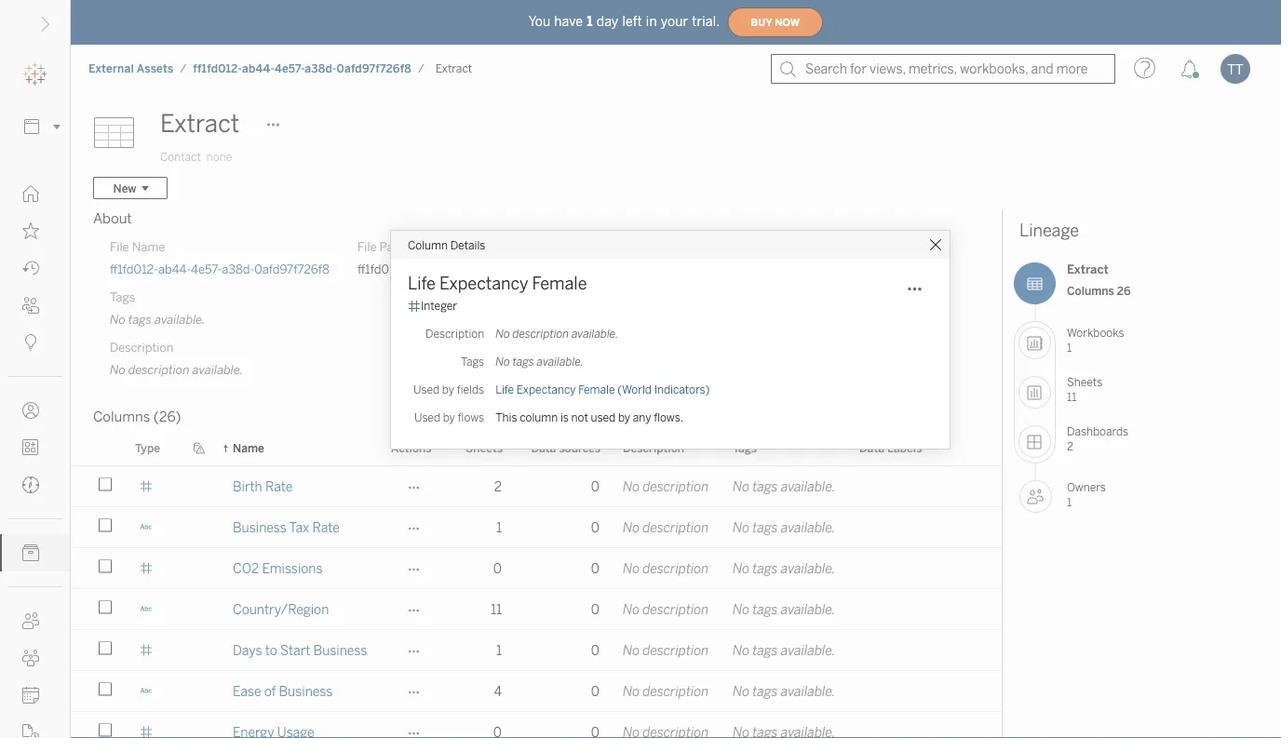 Task type: describe. For each thing, give the bounding box(es) containing it.
a38d- for file name ff1fd012-ab44-4e57-a38d-0afd97f726f8
[[222, 262, 254, 277]]

category
[[765, 239, 816, 254]]

contact none
[[160, 150, 232, 164]]

no tags available. for to
[[733, 643, 836, 658]]

real image
[[140, 480, 153, 493]]

columns image
[[1014, 263, 1056, 305]]

11 inside "sheets 11"
[[1067, 390, 1077, 404]]

available. inside tags no tags available.
[[155, 312, 205, 327]]

available. inside description no description available.
[[192, 362, 243, 377]]

days to start business
[[233, 643, 367, 658]]

data sources
[[531, 441, 601, 455]]

file for file path
[[358, 239, 377, 254]]

row containing ease of business
[[71, 671, 1140, 714]]

expectancy for life expectancy female
[[440, 274, 528, 294]]

no tags available. for emissions
[[733, 561, 836, 576]]

tax
[[289, 520, 309, 535]]

co2 emissions
[[233, 561, 323, 576]]

details
[[450, 238, 486, 252]]

by left any
[[618, 411, 631, 425]]

0afd97f726f8 for file path ff1fd012-ab44-4e57-a38d-0afd97f726f8
[[502, 262, 577, 277]]

extract inside extract columns 26
[[1067, 262, 1109, 277]]

(world
[[618, 383, 652, 397]]

life expectancy female (world indicators) link
[[496, 383, 710, 397]]

no description available.
[[496, 327, 619, 341]]

1 horizontal spatial a38d-
[[305, 62, 337, 75]]

indicators)
[[654, 383, 710, 397]]

column details
[[408, 238, 486, 252]]

ff1fd012- for file path
[[358, 262, 406, 277]]

data labels
[[860, 441, 922, 455]]

birth
[[233, 479, 262, 495]]

days
[[233, 643, 262, 658]]

owners
[[1067, 481, 1106, 495]]

any
[[633, 411, 651, 425]]

actions
[[391, 441, 432, 455]]

country/region link
[[233, 590, 329, 630]]

description no description available.
[[110, 340, 243, 377]]

navigation panel element
[[0, 56, 70, 739]]

no tags available. for tax
[[733, 520, 836, 535]]

tags inside tags no tags available.
[[128, 312, 152, 327]]

tags inside column details dialog
[[461, 355, 484, 369]]

country/region
[[233, 602, 329, 617]]

workbooks
[[1067, 326, 1125, 340]]

buy
[[751, 17, 772, 28]]

contact
[[160, 150, 201, 164]]

columns inside extract columns 26
[[1067, 284, 1115, 298]]

column
[[520, 411, 558, 425]]

by for flows
[[443, 411, 455, 425]]

integer image
[[140, 726, 153, 739]]

extract element
[[430, 62, 478, 75]]

1 inside workbooks 1
[[1067, 341, 1072, 354]]

used
[[591, 411, 616, 425]]

string image for ease of business
[[140, 685, 153, 698]]

no inside description no description available.
[[110, 362, 126, 377]]

2 inside dashboards 2
[[1067, 440, 1074, 453]]

tags inside tags no tags available.
[[110, 290, 135, 305]]

life for life expectancy female
[[408, 274, 436, 294]]

no tags available. for of
[[733, 684, 836, 699]]

dashboards 2
[[1067, 425, 1129, 453]]

0 for birth rate
[[591, 479, 600, 495]]

0 vertical spatial ff1fd012-ab44-4e57-a38d-0afd97f726f8 link
[[192, 61, 413, 76]]

description inside description no description available.
[[110, 340, 174, 355]]

used for used by flows
[[414, 411, 441, 425]]

you have 1 day left in your trial.
[[529, 14, 720, 29]]

co2
[[233, 561, 259, 576]]

description for co2 emissions
[[643, 561, 709, 576]]

external assets / ff1fd012-ab44-4e57-a38d-0afd97f726f8 /
[[88, 62, 425, 75]]

no tags available. for rate
[[733, 479, 836, 495]]

2 vertical spatial business
[[279, 684, 333, 699]]

2 / from the left
[[418, 62, 425, 75]]

integer image for days to start business
[[140, 644, 153, 657]]

0 for ease of business
[[591, 684, 600, 699]]

business tax rate link
[[233, 508, 340, 548]]

not
[[571, 411, 588, 425]]

new
[[113, 181, 136, 195]]

day
[[597, 14, 619, 29]]

1 horizontal spatial type
[[627, 239, 653, 254]]

business tax rate
[[233, 520, 340, 535]]

external assets link
[[88, 61, 175, 76]]

no description for days to start business
[[623, 643, 709, 658]]

0 for country/region
[[591, 602, 600, 617]]

name inside grid
[[233, 441, 264, 455]]

data for data labels
[[860, 441, 885, 455]]

used for used by fields
[[413, 383, 440, 397]]

life expectancy female
[[408, 274, 587, 294]]

tags for co2 emissions
[[753, 561, 778, 576]]

tags inside grid
[[733, 441, 757, 455]]

have
[[554, 14, 583, 29]]

you
[[529, 14, 551, 29]]

in
[[646, 14, 657, 29]]

integer
[[421, 299, 457, 313]]

co2 emissions link
[[233, 549, 323, 589]]

fields
[[457, 383, 484, 397]]

file name ff1fd012-ab44-4e57-a38d-0afd97f726f8
[[110, 239, 330, 277]]

no description for business tax rate
[[623, 520, 709, 535]]

no inside tags no tags available.
[[110, 312, 126, 327]]

used by flows
[[414, 411, 484, 425]]

assets
[[137, 62, 174, 75]]

grid containing birth rate
[[71, 431, 1140, 739]]

sources
[[559, 441, 601, 455]]

ease of business
[[233, 684, 333, 699]]

ease of business link
[[233, 671, 333, 712]]

dashboards image
[[1019, 426, 1051, 458]]

main navigation. press the up and down arrow keys to access links. element
[[0, 175, 70, 739]]

file path ff1fd012-ab44-4e57-a38d-0afd97f726f8
[[358, 239, 577, 277]]

1 vertical spatial business
[[313, 643, 367, 658]]

1 horizontal spatial ff1fd012-
[[193, 62, 242, 75]]

3 file from the left
[[605, 239, 625, 254]]

flows.
[[654, 411, 683, 425]]

extract columns 26
[[1067, 262, 1131, 298]]

is
[[561, 411, 569, 425]]

buy now button
[[728, 7, 823, 37]]

0 vertical spatial extract
[[436, 62, 472, 75]]

0 horizontal spatial columns
[[93, 409, 150, 426]]

column details dialog
[[391, 231, 950, 449]]

row containing co2 emissions
[[71, 549, 1140, 591]]

table image
[[93, 105, 149, 161]]

buy now
[[751, 17, 800, 28]]

birth rate link
[[233, 467, 293, 507]]

description inside column details dialog
[[426, 327, 484, 341]]



Task type: vqa. For each thing, say whether or not it's contained in the screenshot.


Task type: locate. For each thing, give the bounding box(es) containing it.
columns (26)
[[93, 409, 181, 426]]

1 horizontal spatial life
[[496, 383, 514, 397]]

0 vertical spatial 11
[[1067, 390, 1077, 404]]

0 for business tax rate
[[591, 520, 600, 535]]

2 file from the left
[[358, 239, 377, 254]]

ab44-
[[242, 62, 275, 75], [158, 262, 191, 277], [406, 262, 439, 277]]

expectancy for life expectancy female (world indicators)
[[517, 383, 576, 397]]

ff1fd012- inside file path ff1fd012-ab44-4e57-a38d-0afd97f726f8
[[358, 262, 406, 277]]

by
[[442, 383, 454, 397], [443, 411, 455, 425], [618, 411, 631, 425]]

tags for business tax rate
[[753, 520, 778, 535]]

0 horizontal spatial name
[[132, 239, 165, 254]]

4
[[494, 684, 502, 699]]

path
[[380, 239, 405, 254]]

your
[[661, 14, 688, 29]]

sheets down flows
[[466, 441, 503, 455]]

used by fields
[[413, 383, 484, 397]]

/ left extract element
[[418, 62, 425, 75]]

data left labels
[[860, 441, 885, 455]]

row containing days to start business
[[71, 630, 1140, 673]]

column
[[408, 238, 448, 252]]

6 no description from the top
[[623, 684, 709, 699]]

0 horizontal spatial 2
[[494, 479, 502, 495]]

no description for co2 emissions
[[623, 561, 709, 576]]

1 horizontal spatial rate
[[312, 520, 340, 535]]

2 horizontal spatial file
[[605, 239, 625, 254]]

used up actions
[[414, 411, 441, 425]]

description
[[513, 327, 569, 341], [128, 362, 190, 377], [643, 479, 709, 495], [643, 520, 709, 535], [643, 561, 709, 576], [643, 602, 709, 617], [643, 643, 709, 658], [643, 684, 709, 699]]

0 horizontal spatial type
[[135, 441, 160, 455]]

0afd97f726f8 inside file path ff1fd012-ab44-4e57-a38d-0afd97f726f8
[[502, 262, 577, 277]]

no description for country/region
[[623, 602, 709, 617]]

1 horizontal spatial 0afd97f726f8
[[337, 62, 412, 75]]

0 horizontal spatial description
[[110, 340, 174, 355]]

ff1fd012- up tags no tags available.
[[110, 262, 158, 277]]

/ right assets
[[180, 62, 186, 75]]

4e57- for file path ff1fd012-ab44-4e57-a38d-0afd97f726f8
[[439, 262, 469, 277]]

workbooks image
[[1019, 327, 1051, 359]]

1 horizontal spatial 4e57-
[[275, 62, 305, 75]]

sheets 11
[[1067, 376, 1103, 404]]

0 vertical spatial columns
[[1067, 284, 1115, 298]]

about
[[93, 210, 132, 227]]

1 vertical spatial rate
[[312, 520, 340, 535]]

description inside column details dialog
[[513, 327, 569, 341]]

no description for ease of business
[[623, 684, 709, 699]]

expectancy down details
[[440, 274, 528, 294]]

days to start business link
[[233, 630, 367, 671]]

string image up integer icon
[[140, 685, 153, 698]]

business left the tax
[[233, 520, 287, 535]]

tags for days to start business
[[753, 643, 778, 658]]

1 data from the left
[[531, 441, 556, 455]]

ab44- for file name ff1fd012-ab44-4e57-a38d-0afd97f726f8
[[158, 262, 191, 277]]

1 vertical spatial life
[[496, 383, 514, 397]]

life up this
[[496, 383, 514, 397]]

trial.
[[692, 14, 720, 29]]

female up no description available.
[[532, 274, 587, 294]]

tags for country/region
[[753, 602, 778, 617]]

used up used by flows on the left bottom
[[413, 383, 440, 397]]

0 horizontal spatial sheets
[[466, 441, 503, 455]]

4e57- inside file path ff1fd012-ab44-4e57-a38d-0afd97f726f8
[[439, 262, 469, 277]]

1 horizontal spatial ab44-
[[242, 62, 275, 75]]

3 no description from the top
[[623, 561, 709, 576]]

1 horizontal spatial extract
[[436, 62, 472, 75]]

female for life expectancy female (world indicators)
[[578, 383, 615, 397]]

1 string image from the top
[[140, 521, 153, 534]]

female
[[532, 274, 587, 294], [578, 383, 615, 397]]

by for fields
[[442, 383, 454, 397]]

1 vertical spatial name
[[233, 441, 264, 455]]

3 row from the top
[[71, 549, 1140, 591]]

ff1fd012- down path
[[358, 262, 406, 277]]

1 horizontal spatial file
[[358, 239, 377, 254]]

2 data from the left
[[860, 441, 885, 455]]

1 inside owners 1
[[1067, 496, 1072, 509]]

no tags available. inside column details dialog
[[496, 355, 584, 369]]

5 no description from the top
[[623, 643, 709, 658]]

columns
[[1067, 284, 1115, 298], [93, 409, 150, 426]]

sheets
[[1067, 376, 1103, 389], [466, 441, 503, 455]]

11 right sheets "image"
[[1067, 390, 1077, 404]]

1 horizontal spatial data
[[860, 441, 885, 455]]

2 horizontal spatial description
[[623, 441, 685, 455]]

sheets down workbooks 1
[[1067, 376, 1103, 389]]

2 horizontal spatial ab44-
[[406, 262, 439, 277]]

1 vertical spatial expectancy
[[517, 383, 576, 397]]

now
[[775, 17, 800, 28]]

female up used
[[578, 383, 615, 397]]

1 file from the left
[[110, 239, 129, 254]]

rate inside "link"
[[312, 520, 340, 535]]

by left the "fields"
[[442, 383, 454, 397]]

row containing country/region
[[71, 590, 1140, 632]]

life up number base icon at the left top
[[408, 274, 436, 294]]

0 for co2 emissions
[[591, 561, 600, 576]]

by left flows
[[443, 411, 455, 425]]

tags for birth rate
[[753, 479, 778, 495]]

birth rate
[[233, 479, 293, 495]]

life for life expectancy female (world indicators)
[[496, 383, 514, 397]]

external
[[88, 62, 134, 75]]

name up birth
[[233, 441, 264, 455]]

0 horizontal spatial tags
[[110, 290, 135, 305]]

type inside grid
[[135, 441, 160, 455]]

workbooks 1
[[1067, 326, 1125, 354]]

1 integer image from the top
[[140, 562, 153, 575]]

26
[[1117, 284, 1131, 298]]

1 horizontal spatial name
[[233, 441, 264, 455]]

ab44- inside file path ff1fd012-ab44-4e57-a38d-0afd97f726f8
[[406, 262, 439, 277]]

row group containing birth rate
[[71, 467, 1140, 739]]

0 vertical spatial integer image
[[140, 562, 153, 575]]

tags inside column details dialog
[[513, 355, 534, 369]]

ff1fd012- for file name
[[110, 262, 158, 277]]

0 horizontal spatial extract
[[160, 109, 240, 138]]

tags
[[128, 312, 152, 327], [513, 355, 534, 369], [753, 479, 778, 495], [753, 520, 778, 535], [753, 561, 778, 576], [753, 602, 778, 617], [753, 643, 778, 658], [753, 684, 778, 699]]

business right of
[[279, 684, 333, 699]]

file inside file name ff1fd012-ab44-4e57-a38d-0afd97f726f8
[[110, 239, 129, 254]]

dashboards
[[1067, 425, 1129, 439]]

1 horizontal spatial columns
[[1067, 284, 1115, 298]]

number base icon image
[[408, 300, 421, 313]]

description for business tax rate
[[643, 520, 709, 535]]

data down column at bottom left
[[531, 441, 556, 455]]

tags no tags available.
[[110, 290, 205, 327]]

description down any
[[623, 441, 685, 455]]

1
[[587, 14, 593, 29], [1067, 341, 1072, 354], [1067, 496, 1072, 509], [496, 520, 502, 535], [496, 643, 502, 658]]

ff1fd012-ab44-4e57-a38d-0afd97f726f8 link
[[192, 61, 413, 76], [110, 261, 330, 278]]

data for data sources
[[531, 441, 556, 455]]

tags
[[110, 290, 135, 305], [461, 355, 484, 369], [733, 441, 757, 455]]

name down about
[[132, 239, 165, 254]]

1 vertical spatial used
[[414, 411, 441, 425]]

0 horizontal spatial file
[[110, 239, 129, 254]]

1 horizontal spatial 2
[[1067, 440, 1074, 453]]

integer image up string icon
[[140, 562, 153, 575]]

11 up 4 in the bottom of the page
[[491, 602, 502, 617]]

file inside file path ff1fd012-ab44-4e57-a38d-0afd97f726f8
[[358, 239, 377, 254]]

string image for business tax rate
[[140, 521, 153, 534]]

0afd97f726f8 inside file name ff1fd012-ab44-4e57-a38d-0afd97f726f8
[[254, 262, 330, 277]]

used
[[413, 383, 440, 397], [414, 411, 441, 425]]

1 no description from the top
[[623, 479, 709, 495]]

1 vertical spatial integer image
[[140, 644, 153, 657]]

0 horizontal spatial life
[[408, 274, 436, 294]]

0 vertical spatial used
[[413, 383, 440, 397]]

columns left '(26)'
[[93, 409, 150, 426]]

1 row from the top
[[71, 467, 1140, 509]]

columns left 26
[[1067, 284, 1115, 298]]

1 vertical spatial columns
[[93, 409, 150, 426]]

5 row from the top
[[71, 630, 1140, 673]]

0 horizontal spatial data
[[531, 441, 556, 455]]

0 horizontal spatial a38d-
[[222, 262, 254, 277]]

file type
[[605, 239, 653, 254]]

description down tags no tags available.
[[110, 340, 174, 355]]

1 horizontal spatial /
[[418, 62, 425, 75]]

1 vertical spatial ff1fd012-ab44-4e57-a38d-0afd97f726f8 link
[[110, 261, 330, 278]]

lineage
[[1020, 221, 1079, 241]]

0 horizontal spatial /
[[180, 62, 186, 75]]

0 vertical spatial type
[[627, 239, 653, 254]]

0 vertical spatial rate
[[265, 479, 293, 495]]

2 down dashboards
[[1067, 440, 1074, 453]]

name inside file name ff1fd012-ab44-4e57-a38d-0afd97f726f8
[[132, 239, 165, 254]]

2 inside grid
[[494, 479, 502, 495]]

2 horizontal spatial 0afd97f726f8
[[502, 262, 577, 277]]

of
[[264, 684, 276, 699]]

0 vertical spatial tags
[[110, 290, 135, 305]]

female for life expectancy female
[[532, 274, 587, 294]]

4e57-
[[275, 62, 305, 75], [191, 262, 222, 277], [439, 262, 469, 277]]

string image
[[140, 603, 153, 616]]

2 horizontal spatial tags
[[733, 441, 757, 455]]

ff1fd012-
[[193, 62, 242, 75], [110, 262, 158, 277], [358, 262, 406, 277]]

flows
[[458, 411, 484, 425]]

labels
[[888, 441, 922, 455]]

0 for days to start business
[[591, 643, 600, 658]]

2 used from the top
[[414, 411, 441, 425]]

2 horizontal spatial ff1fd012-
[[358, 262, 406, 277]]

0 vertical spatial string image
[[140, 521, 153, 534]]

ab44- inside file name ff1fd012-ab44-4e57-a38d-0afd97f726f8
[[158, 262, 191, 277]]

extract
[[436, 62, 472, 75], [160, 109, 240, 138], [1067, 262, 1109, 277]]

2 string image from the top
[[140, 685, 153, 698]]

ab44- for file path ff1fd012-ab44-4e57-a38d-0afd97f726f8
[[406, 262, 439, 277]]

0 vertical spatial expectancy
[[440, 274, 528, 294]]

integer image for co2 emissions
[[140, 562, 153, 575]]

0 horizontal spatial rate
[[265, 479, 293, 495]]

2 horizontal spatial extract
[[1067, 262, 1109, 277]]

/
[[180, 62, 186, 75], [418, 62, 425, 75]]

1 horizontal spatial description
[[426, 327, 484, 341]]

business inside "link"
[[233, 520, 287, 535]]

1 horizontal spatial sheets
[[1067, 376, 1103, 389]]

business right start
[[313, 643, 367, 658]]

expectancy
[[440, 274, 528, 294], [517, 383, 576, 397]]

row containing business tax rate
[[71, 508, 1140, 550]]

row group
[[71, 467, 1140, 739]]

2 no description from the top
[[623, 520, 709, 535]]

row
[[71, 467, 1140, 509], [71, 508, 1140, 550], [71, 549, 1140, 591], [71, 590, 1140, 632], [71, 630, 1140, 673], [71, 671, 1140, 714], [71, 712, 1140, 739]]

0 vertical spatial business
[[233, 520, 287, 535]]

a38d- inside file name ff1fd012-ab44-4e57-a38d-0afd97f726f8
[[222, 262, 254, 277]]

string image
[[140, 521, 153, 534], [140, 685, 153, 698]]

left
[[623, 14, 642, 29]]

1 vertical spatial female
[[578, 383, 615, 397]]

4e57- inside file name ff1fd012-ab44-4e57-a38d-0afd97f726f8
[[191, 262, 222, 277]]

0 horizontal spatial ff1fd012-
[[110, 262, 158, 277]]

6 row from the top
[[71, 671, 1140, 714]]

description inside description no description available.
[[128, 362, 190, 377]]

1 vertical spatial 11
[[491, 602, 502, 617]]

name
[[132, 239, 165, 254], [233, 441, 264, 455]]

sheets for sheets 11
[[1067, 376, 1103, 389]]

1 vertical spatial tags
[[461, 355, 484, 369]]

expectancy up column at bottom left
[[517, 383, 576, 397]]

description for days to start business
[[643, 643, 709, 658]]

1 / from the left
[[180, 62, 186, 75]]

file for file name
[[110, 239, 129, 254]]

ff1fd012- inside file name ff1fd012-ab44-4e57-a38d-0afd97f726f8
[[110, 262, 158, 277]]

1 horizontal spatial tags
[[461, 355, 484, 369]]

description for birth rate
[[643, 479, 709, 495]]

0 horizontal spatial 4e57-
[[191, 262, 222, 277]]

row containing birth rate
[[71, 467, 1140, 509]]

sheets for sheets
[[466, 441, 503, 455]]

ease
[[233, 684, 261, 699]]

4e57- for file name ff1fd012-ab44-4e57-a38d-0afd97f726f8
[[191, 262, 222, 277]]

2
[[1067, 440, 1074, 453], [494, 479, 502, 495]]

0afd97f726f8 for file name ff1fd012-ab44-4e57-a38d-0afd97f726f8
[[254, 262, 330, 277]]

4 no description from the top
[[623, 602, 709, 617]]

no description
[[623, 479, 709, 495], [623, 520, 709, 535], [623, 561, 709, 576], [623, 602, 709, 617], [623, 643, 709, 658], [623, 684, 709, 699]]

1 vertical spatial string image
[[140, 685, 153, 698]]

a38d- for file path ff1fd012-ab44-4e57-a38d-0afd97f726f8
[[469, 262, 502, 277]]

description
[[426, 327, 484, 341], [110, 340, 174, 355], [623, 441, 685, 455]]

2 vertical spatial tags
[[733, 441, 757, 455]]

0 horizontal spatial 0afd97f726f8
[[254, 262, 330, 277]]

1 vertical spatial sheets
[[466, 441, 503, 455]]

a38d- inside file path ff1fd012-ab44-4e57-a38d-0afd97f726f8
[[469, 262, 502, 277]]

0 vertical spatial name
[[132, 239, 165, 254]]

sheets inside grid
[[466, 441, 503, 455]]

2 horizontal spatial a38d-
[[469, 262, 502, 277]]

available.
[[155, 312, 205, 327], [572, 327, 619, 341], [537, 355, 584, 369], [192, 362, 243, 377], [781, 479, 836, 495], [781, 520, 836, 535], [781, 561, 836, 576], [781, 602, 836, 617], [781, 643, 836, 658], [781, 684, 836, 699]]

grid
[[71, 431, 1140, 739]]

4 row from the top
[[71, 590, 1140, 632]]

0 horizontal spatial ab44-
[[158, 262, 191, 277]]

1 vertical spatial 2
[[494, 479, 502, 495]]

2 horizontal spatial 4e57-
[[439, 262, 469, 277]]

integer image down string icon
[[140, 644, 153, 657]]

2 integer image from the top
[[140, 644, 153, 657]]

0 vertical spatial sheets
[[1067, 376, 1103, 389]]

life expectancy female (world indicators)
[[496, 383, 710, 397]]

0 vertical spatial 2
[[1067, 440, 1074, 453]]

rate
[[265, 479, 293, 495], [312, 520, 340, 535]]

1 vertical spatial extract
[[160, 109, 240, 138]]

0
[[591, 479, 600, 495], [591, 520, 600, 535], [493, 561, 502, 576], [591, 561, 600, 576], [591, 602, 600, 617], [591, 643, 600, 658], [591, 684, 600, 699]]

0 vertical spatial life
[[408, 274, 436, 294]]

this
[[496, 411, 517, 425]]

rate right birth
[[265, 479, 293, 495]]

start
[[280, 643, 310, 658]]

11 inside row group
[[491, 602, 502, 617]]

emissions
[[262, 561, 323, 576]]

2 vertical spatial extract
[[1067, 262, 1109, 277]]

owners 1
[[1067, 481, 1106, 509]]

description for country/region
[[643, 602, 709, 617]]

0 horizontal spatial 11
[[491, 602, 502, 617]]

new button
[[93, 177, 168, 199]]

rate right the tax
[[312, 520, 340, 535]]

to
[[265, 643, 277, 658]]

string image down real image
[[140, 521, 153, 534]]

type
[[627, 239, 653, 254], [135, 441, 160, 455]]

no tags available.
[[496, 355, 584, 369], [733, 479, 836, 495], [733, 520, 836, 535], [733, 561, 836, 576], [733, 602, 836, 617], [733, 643, 836, 658], [733, 684, 836, 699]]

1 vertical spatial type
[[135, 441, 160, 455]]

owners image
[[1020, 481, 1052, 513]]

7 row from the top
[[71, 712, 1140, 739]]

tags for ease of business
[[753, 684, 778, 699]]

sheets image
[[1019, 376, 1051, 409]]

1 horizontal spatial 11
[[1067, 390, 1077, 404]]

no description for birth rate
[[623, 479, 709, 495]]

description for ease of business
[[643, 684, 709, 699]]

integer image
[[140, 562, 153, 575], [140, 644, 153, 657]]

none
[[207, 150, 232, 164]]

2 down this
[[494, 479, 502, 495]]

this column is not used by any flows.
[[496, 411, 683, 425]]

life
[[408, 274, 436, 294], [496, 383, 514, 397]]

2 row from the top
[[71, 508, 1140, 550]]

(26)
[[153, 409, 181, 426]]

1 used from the top
[[413, 383, 440, 397]]

business
[[233, 520, 287, 535], [313, 643, 367, 658], [279, 684, 333, 699]]

file
[[110, 239, 129, 254], [358, 239, 377, 254], [605, 239, 625, 254]]

0 vertical spatial female
[[532, 274, 587, 294]]

ff1fd012- right assets
[[193, 62, 242, 75]]

description down integer
[[426, 327, 484, 341]]



